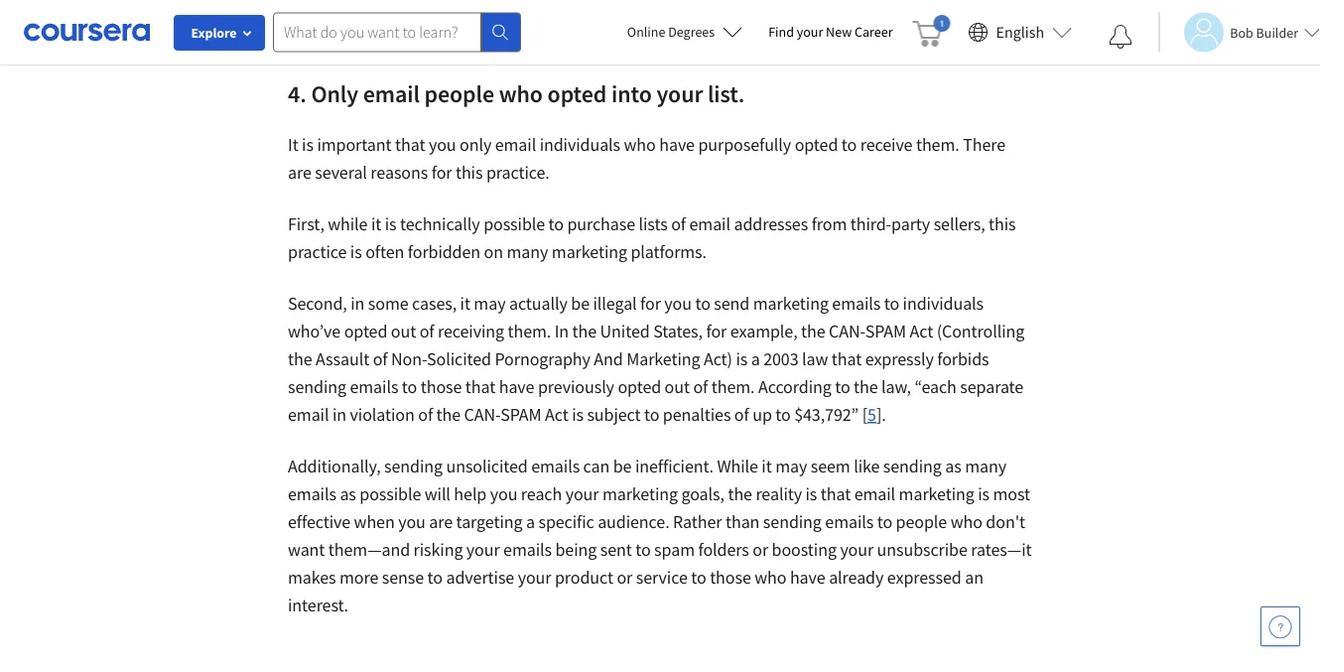 Task type: locate. For each thing, give the bounding box(es) containing it.
1 horizontal spatial individuals
[[903, 292, 984, 315]]

there
[[964, 133, 1006, 156]]

it
[[353, 6, 363, 29], [371, 213, 382, 235], [460, 292, 471, 315], [762, 455, 772, 478]]

those inside additionally, sending unsolicited emails can be inefficient. while it may seem like sending as many emails as possible will help you reach your marketing goals, the reality is that email marketing is most effective when you are targeting a specific audience. rather than sending emails to people who don't want them—and risking your emails being sent to spam folders or boosting your unsubscribe rates—it makes more sense to advertise your product or service to those who have already expressed an interest.
[[710, 566, 752, 589]]

while
[[328, 213, 368, 235]]

0 horizontal spatial their
[[742, 6, 777, 29]]

many up actually
[[507, 241, 549, 263]]

you right the when
[[398, 511, 426, 533]]

0 horizontal spatial have
[[499, 376, 535, 398]]

1 vertical spatial on
[[484, 241, 504, 263]]

1 vertical spatial important
[[317, 133, 392, 156]]

to down spam
[[691, 566, 707, 589]]

folders
[[699, 539, 750, 561]]

out down marketing
[[665, 376, 690, 398]]

who inside it is important that you only email individuals who have purposefully opted to receive them. there are several reasons for this practice.
[[624, 133, 656, 156]]

1 vertical spatial in
[[333, 404, 347, 426]]

0 horizontal spatial this
[[456, 161, 483, 184]]

0 horizontal spatial devices.
[[587, 0, 647, 1]]

1 vertical spatial individuals
[[903, 292, 984, 315]]

1 horizontal spatial as
[[946, 455, 962, 478]]

1 vertical spatial be
[[614, 455, 632, 478]]

opted down the some
[[344, 320, 388, 343]]

that inside "optimize your message for mobile devices. many people read their email on their smartphones, so it is important that your messages are well-suited for their devices."
[[460, 6, 490, 29]]

it is important that you only email individuals who have purposefully opted to receive them. there are several reasons for this practice.
[[288, 133, 1006, 184]]

0 vertical spatial as
[[946, 455, 962, 478]]

the
[[573, 320, 597, 343], [802, 320, 826, 343], [288, 348, 312, 370], [854, 376, 879, 398], [437, 404, 461, 426], [728, 483, 753, 505]]

possible inside additionally, sending unsolicited emails can be inefficient. while it may seem like sending as many emails as possible will help you reach your marketing goals, the reality is that email marketing is most effective when you are targeting a specific audience. rather than sending emails to people who don't want them—and risking your emails being sent to spam folders or boosting your unsubscribe rates—it makes more sense to advertise your product or service to those who have already expressed an interest.
[[360, 483, 421, 505]]

1 vertical spatial this
[[989, 213, 1017, 235]]

who
[[499, 78, 543, 108], [624, 133, 656, 156], [951, 511, 983, 533], [755, 566, 787, 589]]

this right the sellers,
[[989, 213, 1017, 235]]

0 vertical spatial are
[[606, 6, 630, 29]]

important
[[382, 6, 457, 29], [317, 133, 392, 156]]

expressly
[[866, 348, 934, 370]]

0 horizontal spatial act
[[545, 404, 569, 426]]

2 horizontal spatial them.
[[917, 133, 960, 156]]

who left don't
[[951, 511, 983, 533]]

or down sent on the left bottom of page
[[617, 566, 633, 589]]

1 horizontal spatial a
[[752, 348, 760, 370]]

several
[[315, 161, 367, 184]]

up
[[753, 404, 772, 426]]

important inside "optimize your message for mobile devices. many people read their email on their smartphones, so it is important that your messages are well-suited for their devices."
[[382, 6, 457, 29]]

third-
[[851, 213, 892, 235]]

0 vertical spatial many
[[507, 241, 549, 263]]

marketing
[[627, 348, 701, 370]]

it right so
[[353, 6, 363, 29]]

this down the only
[[456, 161, 483, 184]]

can- up according
[[829, 320, 866, 343]]

0 horizontal spatial many
[[507, 241, 549, 263]]

want
[[288, 539, 325, 561]]

0 horizontal spatial possible
[[360, 483, 421, 505]]

people inside additionally, sending unsolicited emails can be inefficient. while it may seem like sending as many emails as possible will help you reach your marketing goals, the reality is that email marketing is most effective when you are targeting a specific audience. rather than sending emails to people who don't want them—and risking your emails being sent to spam folders or boosting your unsubscribe rates—it makes more sense to advertise your product or service to those who have already expressed an interest.
[[896, 511, 948, 533]]

have
[[660, 133, 695, 156], [499, 376, 535, 398], [790, 566, 826, 589]]

1 horizontal spatial on
[[867, 0, 887, 1]]

are down it
[[288, 161, 312, 184]]

0 vertical spatial people
[[693, 0, 744, 1]]

it up the receiving
[[460, 292, 471, 315]]

emails up 'effective'
[[288, 483, 337, 505]]

those
[[421, 376, 462, 398], [710, 566, 752, 589]]

to down risking
[[428, 566, 443, 589]]

1 horizontal spatial devices.
[[781, 6, 840, 29]]

0 vertical spatial have
[[660, 133, 695, 156]]

email inside 'first, while it is technically possible to purchase lists of email addresses from third-party sellers, this practice is often forbidden on many marketing platforms.'
[[690, 213, 731, 235]]

0 horizontal spatial can-
[[464, 404, 501, 426]]

act up expressly
[[910, 320, 934, 343]]

those down solicited
[[421, 376, 462, 398]]

you inside it is important that you only email individuals who have purposefully opted to receive them. there are several reasons for this practice.
[[429, 133, 456, 156]]

marketing
[[552, 241, 628, 263], [754, 292, 829, 315], [603, 483, 678, 505], [899, 483, 975, 505]]

your down can
[[566, 483, 599, 505]]

out up non-
[[391, 320, 416, 343]]

1 horizontal spatial have
[[660, 133, 695, 156]]

optimize your message for mobile devices. many people read their email on their smartphones, so it is important that your messages are well-suited for their devices.
[[333, 0, 1031, 29]]

their up shopping cart: 1 item icon
[[890, 0, 925, 1]]

it right while at the right
[[762, 455, 772, 478]]

bob
[[1231, 23, 1254, 41]]

their
[[785, 0, 819, 1], [890, 0, 925, 1], [742, 6, 777, 29]]

0 vertical spatial this
[[456, 161, 483, 184]]

1 vertical spatial those
[[710, 566, 752, 589]]

1 horizontal spatial people
[[693, 0, 744, 1]]

sending
[[288, 376, 347, 398], [384, 455, 443, 478], [884, 455, 942, 478], [764, 511, 822, 533]]

0 vertical spatial those
[[421, 376, 462, 398]]

the up [
[[854, 376, 879, 398]]

that inside it is important that you only email individuals who have purposefully opted to receive them. there are several reasons for this practice.
[[395, 133, 425, 156]]

for right reasons
[[432, 161, 452, 184]]

email inside second, in some cases, it may actually be illegal for you to send marketing emails to individuals who've opted out of receiving them. in the united states, for example, the can-spam act (controlling the assault of non-solicited pornography and marketing act) is a 2003 law that expressly forbids sending emails to those that have previously opted out of them. according to the law, "each separate email in violation of the can-spam act is subject to penalties of up to $43,792" [
[[288, 404, 329, 426]]

1 horizontal spatial spam
[[866, 320, 907, 343]]

devices. up the well-
[[587, 0, 647, 1]]

according
[[759, 376, 832, 398]]

on inside 'first, while it is technically possible to purchase lists of email addresses from third-party sellers, this practice is often forbidden on many marketing platforms.'
[[484, 241, 504, 263]]

0 vertical spatial a
[[752, 348, 760, 370]]

0 horizontal spatial spam
[[501, 404, 542, 426]]

for up act) at right bottom
[[707, 320, 727, 343]]

or down the than
[[753, 539, 769, 561]]

to left receive
[[842, 133, 857, 156]]

1 vertical spatial may
[[776, 455, 808, 478]]

1 horizontal spatial in
[[351, 292, 365, 315]]

already
[[829, 566, 884, 589]]

1 vertical spatial possible
[[360, 483, 421, 505]]

on right forbidden
[[484, 241, 504, 263]]

rates—it
[[972, 539, 1032, 561]]

What do you want to learn? text field
[[273, 12, 482, 52]]

don't
[[987, 511, 1026, 533]]

on up the career
[[867, 0, 887, 1]]

1 vertical spatial spam
[[501, 404, 542, 426]]

who down "into"
[[624, 133, 656, 156]]

individuals inside second, in some cases, it may actually be illegal for you to send marketing emails to individuals who've opted out of receiving them. in the united states, for example, the can-spam act (controlling the assault of non-solicited pornography and marketing act) is a 2003 law that expressly forbids sending emails to those that have previously opted out of them. according to the law, "each separate email in violation of the can-spam act is subject to penalties of up to $43,792" [
[[903, 292, 984, 315]]

email up "new"
[[823, 0, 864, 1]]

[
[[863, 404, 868, 426]]

0 vertical spatial be
[[571, 292, 590, 315]]

you left the only
[[429, 133, 456, 156]]

audience.
[[598, 511, 670, 533]]

1 horizontal spatial many
[[966, 455, 1007, 478]]

can- up the unsolicited
[[464, 404, 501, 426]]

in left the some
[[351, 292, 365, 315]]

it right while
[[371, 213, 382, 235]]

on
[[867, 0, 887, 1], [484, 241, 504, 263]]

people up the only
[[425, 78, 495, 108]]

reach
[[521, 483, 562, 505]]

specific
[[539, 511, 595, 533]]

as
[[946, 455, 962, 478], [340, 483, 356, 505]]

this
[[456, 161, 483, 184], [989, 213, 1017, 235]]

2 vertical spatial have
[[790, 566, 826, 589]]

email up additionally,
[[288, 404, 329, 426]]

0 vertical spatial them.
[[917, 133, 960, 156]]

act down previously
[[545, 404, 569, 426]]

the down who've
[[288, 348, 312, 370]]

are inside it is important that you only email individuals who have purposefully opted to receive them. there are several reasons for this practice.
[[288, 161, 312, 184]]

1 horizontal spatial are
[[429, 511, 453, 533]]

practice
[[288, 241, 347, 263]]

possible
[[484, 213, 545, 235], [360, 483, 421, 505]]

act
[[910, 320, 934, 343], [545, 404, 569, 426]]

spam
[[866, 320, 907, 343], [501, 404, 542, 426]]

that down "message"
[[460, 6, 490, 29]]

forbids
[[938, 348, 990, 370]]

0 horizontal spatial are
[[288, 161, 312, 184]]

additionally, sending unsolicited emails can be inefficient. while it may seem like sending as many emails as possible will help you reach your marketing goals, the reality is that email marketing is most effective when you are targeting a specific audience. rather than sending emails to people who don't want them—and risking your emails being sent to spam folders or boosting your unsubscribe rates—it makes more sense to advertise your product or service to those who have already expressed an interest.
[[288, 455, 1032, 617]]

important up several at top
[[317, 133, 392, 156]]

0 horizontal spatial individuals
[[540, 133, 621, 156]]

find your new career link
[[759, 20, 903, 45]]

risking
[[414, 539, 463, 561]]

1 horizontal spatial be
[[614, 455, 632, 478]]

0 horizontal spatial or
[[617, 566, 633, 589]]

read
[[748, 0, 781, 1]]

0 horizontal spatial as
[[340, 483, 356, 505]]

purchase
[[568, 213, 636, 235]]

1 horizontal spatial out
[[665, 376, 690, 398]]

illegal
[[593, 292, 637, 315]]

are inside "optimize your message for mobile devices. many people read their email on their smartphones, so it is important that your messages are well-suited for their devices."
[[606, 6, 630, 29]]

is right it
[[302, 133, 314, 156]]

sent
[[601, 539, 632, 561]]

being
[[556, 539, 597, 561]]

2 vertical spatial are
[[429, 511, 453, 533]]

1 vertical spatial are
[[288, 161, 312, 184]]

than
[[726, 511, 760, 533]]

is down optimize at left top
[[367, 6, 379, 29]]

0 vertical spatial spam
[[866, 320, 907, 343]]

act)
[[704, 348, 733, 370]]

possible down practice. on the left top
[[484, 213, 545, 235]]

may
[[474, 292, 506, 315], [776, 455, 808, 478]]

of left non-
[[373, 348, 388, 370]]

individuals up (controlling
[[903, 292, 984, 315]]

a left 2003 at bottom right
[[752, 348, 760, 370]]

marketing inside second, in some cases, it may actually be illegal for you to send marketing emails to individuals who've opted out of receiving them. in the united states, for example, the can-spam act (controlling the assault of non-solicited pornography and marketing act) is a 2003 law that expressly forbids sending emails to those that have previously opted out of them. according to the law, "each separate email in violation of the can-spam act is subject to penalties of up to $43,792" [
[[754, 292, 829, 315]]

mobile
[[532, 0, 584, 1]]

second,
[[288, 292, 347, 315]]

be inside additionally, sending unsolicited emails can be inefficient. while it may seem like sending as many emails as possible will help you reach your marketing goals, the reality is that email marketing is most effective when you are targeting a specific audience. rather than sending emails to people who don't want them—and risking your emails being sent to spam folders or boosting your unsubscribe rates—it makes more sense to advertise your product or service to those who have already expressed an interest.
[[614, 455, 632, 478]]

people inside "optimize your message for mobile devices. many people read their email on their smartphones, so it is important that your messages are well-suited for their devices."
[[693, 0, 744, 1]]

party
[[892, 213, 931, 235]]

violation
[[350, 404, 415, 426]]

individuals inside it is important that you only email individuals who have purposefully opted to receive them. there are several reasons for this practice.
[[540, 133, 621, 156]]

are inside additionally, sending unsolicited emails can be inefficient. while it may seem like sending as many emails as possible will help you reach your marketing goals, the reality is that email marketing is most effective when you are targeting a specific audience. rather than sending emails to people who don't want them—and risking your emails being sent to spam folders or boosting your unsubscribe rates—it makes more sense to advertise your product or service to those who have already expressed an interest.
[[429, 511, 453, 533]]

is inside "optimize your message for mobile devices. many people read their email on their smartphones, so it is important that your messages are well-suited for their devices."
[[367, 6, 379, 29]]

1 vertical spatial have
[[499, 376, 535, 398]]

a
[[752, 348, 760, 370], [526, 511, 535, 533]]

expressed
[[888, 566, 962, 589]]

"each
[[915, 376, 957, 398]]

2 horizontal spatial are
[[606, 6, 630, 29]]

them—and
[[329, 539, 410, 561]]

marketing down purchase
[[552, 241, 628, 263]]

opted
[[548, 78, 607, 108], [795, 133, 839, 156], [344, 320, 388, 343], [618, 376, 662, 398]]

as down additionally,
[[340, 483, 356, 505]]

to left purchase
[[549, 213, 564, 235]]

product
[[555, 566, 614, 589]]

0 horizontal spatial a
[[526, 511, 535, 533]]

often
[[366, 241, 404, 263]]

0 vertical spatial can-
[[829, 320, 866, 343]]

on inside "optimize your message for mobile devices. many people read their email on their smartphones, so it is important that your messages are well-suited for their devices."
[[867, 0, 887, 1]]

many inside additionally, sending unsolicited emails can be inefficient. while it may seem like sending as many emails as possible will help you reach your marketing goals, the reality is that email marketing is most effective when you are targeting a specific audience. rather than sending emails to people who don't want them—and risking your emails being sent to spam folders or boosting your unsubscribe rates—it makes more sense to advertise your product or service to those who have already expressed an interest.
[[966, 455, 1007, 478]]

that up reasons
[[395, 133, 425, 156]]

2 horizontal spatial their
[[890, 0, 925, 1]]

1 horizontal spatial may
[[776, 455, 808, 478]]

find
[[769, 23, 794, 41]]

people up unsubscribe
[[896, 511, 948, 533]]

be inside second, in some cases, it may actually be illegal for you to send marketing emails to individuals who've opted out of receiving them. in the united states, for example, the can-spam act (controlling the assault of non-solicited pornography and marketing act) is a 2003 law that expressly forbids sending emails to those that have previously opted out of them. according to the law, "each separate email in violation of the can-spam act is subject to penalties of up to $43,792" [
[[571, 292, 590, 315]]

may inside additionally, sending unsolicited emails can be inefficient. while it may seem like sending as many emails as possible will help you reach your marketing goals, the reality is that email marketing is most effective when you are targeting a specific audience. rather than sending emails to people who don't want them—and risking your emails being sent to spam folders or boosting your unsubscribe rates—it makes more sense to advertise your product or service to those who have already expressed an interest.
[[776, 455, 808, 478]]

of inside 'first, while it is technically possible to purchase lists of email addresses from third-party sellers, this practice is often forbidden on many marketing platforms.'
[[672, 213, 686, 235]]

0 vertical spatial may
[[474, 292, 506, 315]]

effective
[[288, 511, 351, 533]]

of right violation
[[418, 404, 433, 426]]

their down read
[[742, 6, 777, 29]]

1 horizontal spatial those
[[710, 566, 752, 589]]

2 horizontal spatial have
[[790, 566, 826, 589]]

shopping cart: 1 item image
[[913, 15, 951, 47]]

law,
[[882, 376, 912, 398]]

email up the platforms. on the top
[[690, 213, 731, 235]]

spam down pornography
[[501, 404, 542, 426]]

online degrees button
[[612, 10, 759, 54]]

a down the reach
[[526, 511, 535, 533]]

suited
[[669, 6, 715, 29]]

1 horizontal spatial can-
[[829, 320, 866, 343]]

find your new career
[[769, 23, 893, 41]]

is right act) at right bottom
[[736, 348, 748, 370]]

may up reality at the bottom
[[776, 455, 808, 478]]

0 horizontal spatial may
[[474, 292, 506, 315]]

to up $43,792"
[[835, 376, 851, 398]]

people
[[693, 0, 744, 1], [425, 78, 495, 108], [896, 511, 948, 533]]

people up suited
[[693, 0, 744, 1]]

have down the 'boosting'
[[790, 566, 826, 589]]

advertise
[[446, 566, 515, 589]]

1 vertical spatial them.
[[508, 320, 551, 343]]

1 vertical spatial can-
[[464, 404, 501, 426]]

0 horizontal spatial be
[[571, 292, 590, 315]]

0 vertical spatial out
[[391, 320, 416, 343]]

email down like
[[855, 483, 896, 505]]

be
[[571, 292, 590, 315], [614, 455, 632, 478]]

interest.
[[288, 594, 349, 617]]

opted inside it is important that you only email individuals who have purposefully opted to receive them. there are several reasons for this practice.
[[795, 133, 839, 156]]

is down previously
[[572, 404, 584, 426]]

actually
[[509, 292, 568, 315]]

0 vertical spatial individuals
[[540, 133, 621, 156]]

them. down actually
[[508, 320, 551, 343]]

can-
[[829, 320, 866, 343], [464, 404, 501, 426]]

0 horizontal spatial people
[[425, 78, 495, 108]]

1 horizontal spatial possible
[[484, 213, 545, 235]]

0 vertical spatial important
[[382, 6, 457, 29]]

sending up the 'boosting'
[[764, 511, 822, 533]]

makes
[[288, 566, 336, 589]]

penalties
[[663, 404, 731, 426]]

1 vertical spatial a
[[526, 511, 535, 533]]

opted down marketing
[[618, 376, 662, 398]]

1 vertical spatial many
[[966, 455, 1007, 478]]

so
[[333, 6, 350, 29]]

2 vertical spatial people
[[896, 511, 948, 533]]

marketing inside 'first, while it is technically possible to purchase lists of email addresses from third-party sellers, this practice is often forbidden on many marketing platforms.'
[[552, 241, 628, 263]]

the inside additionally, sending unsolicited emails can be inefficient. while it may seem like sending as many emails as possible will help you reach your marketing goals, the reality is that email marketing is most effective when you are targeting a specific audience. rather than sending emails to people who don't want them—and risking your emails being sent to spam folders or boosting your unsubscribe rates—it makes more sense to advertise your product or service to those who have already expressed an interest.
[[728, 483, 753, 505]]

sending down assault
[[288, 376, 347, 398]]

None search field
[[273, 12, 521, 52]]

0 horizontal spatial on
[[484, 241, 504, 263]]

1 horizontal spatial or
[[753, 539, 769, 561]]

it inside "optimize your message for mobile devices. many people read their email on their smartphones, so it is important that your messages are well-suited for their devices."
[[353, 6, 363, 29]]

2 horizontal spatial people
[[896, 511, 948, 533]]

be right can
[[614, 455, 632, 478]]

boosting
[[772, 539, 837, 561]]

have inside additionally, sending unsolicited emails can be inefficient. while it may seem like sending as many emails as possible will help you reach your marketing goals, the reality is that email marketing is most effective when you are targeting a specific audience. rather than sending emails to people who don't want them—and risking your emails being sent to spam folders or boosting your unsubscribe rates—it makes more sense to advertise your product or service to those who have already expressed an interest.
[[790, 566, 826, 589]]

0 vertical spatial act
[[910, 320, 934, 343]]

forbidden
[[408, 241, 481, 263]]

have inside second, in some cases, it may actually be illegal for you to send marketing emails to individuals who've opted out of receiving them. in the united states, for example, the can-spam act (controlling the assault of non-solicited pornography and marketing act) is a 2003 law that expressly forbids sending emails to those that have previously opted out of them. according to the law, "each separate email in violation of the can-spam act is subject to penalties of up to $43,792" [
[[499, 376, 535, 398]]

those down folders
[[710, 566, 752, 589]]

0 vertical spatial possible
[[484, 213, 545, 235]]

0 horizontal spatial those
[[421, 376, 462, 398]]

to left send
[[696, 292, 711, 315]]

individuals
[[540, 133, 621, 156], [903, 292, 984, 315]]

1 horizontal spatial this
[[989, 213, 1017, 235]]

of
[[672, 213, 686, 235], [420, 320, 435, 343], [373, 348, 388, 370], [694, 376, 708, 398], [418, 404, 433, 426], [735, 404, 750, 426]]

0 vertical spatial on
[[867, 0, 887, 1]]

sending right like
[[884, 455, 942, 478]]

them. left there
[[917, 133, 960, 156]]

email
[[823, 0, 864, 1], [363, 78, 420, 108], [495, 133, 536, 156], [690, 213, 731, 235], [288, 404, 329, 426], [855, 483, 896, 505]]

2 vertical spatial them.
[[712, 376, 755, 398]]

individuals up practice. on the left top
[[540, 133, 621, 156]]



Task type: describe. For each thing, give the bounding box(es) containing it.
for left 'mobile'
[[508, 0, 529, 1]]

0 horizontal spatial them.
[[508, 320, 551, 343]]

email right only
[[363, 78, 420, 108]]

your left product
[[518, 566, 552, 589]]

5 link
[[868, 404, 877, 426]]

0 vertical spatial devices.
[[587, 0, 647, 1]]

0 vertical spatial or
[[753, 539, 769, 561]]

lists
[[639, 213, 668, 235]]

you up the targeting
[[490, 483, 518, 505]]

example,
[[731, 320, 798, 343]]

it inside additionally, sending unsolicited emails can be inefficient. while it may seem like sending as many emails as possible will help you reach your marketing goals, the reality is that email marketing is most effective when you are targeting a specific audience. rather than sending emails to people who don't want them—and risking your emails being sent to spam folders or boosting your unsubscribe rates—it makes more sense to advertise your product or service to those who have already expressed an interest.
[[762, 455, 772, 478]]

the down solicited
[[437, 404, 461, 426]]

them. inside it is important that you only email individuals who have purposefully opted to receive them. there are several reasons for this practice.
[[917, 133, 960, 156]]

is left most on the right bottom of the page
[[978, 483, 990, 505]]

sending inside second, in some cases, it may actually be illegal for you to send marketing emails to individuals who've opted out of receiving them. in the united states, for example, the can-spam act (controlling the assault of non-solicited pornography and marketing act) is a 2003 law that expressly forbids sending emails to those that have previously opted out of them. according to the law, "each separate email in violation of the can-spam act is subject to penalties of up to $43,792" [
[[288, 376, 347, 398]]

1 horizontal spatial act
[[910, 320, 934, 343]]

send
[[714, 292, 750, 315]]

of up penalties
[[694, 376, 708, 398]]

this inside 'first, while it is technically possible to purchase lists of email addresses from third-party sellers, this practice is often forbidden on many marketing platforms.'
[[989, 213, 1017, 235]]

first, while it is technically possible to purchase lists of email addresses from third-party sellers, this practice is often forbidden on many marketing platforms.
[[288, 213, 1017, 263]]

your left "message"
[[403, 0, 436, 1]]

first,
[[288, 213, 325, 235]]

to inside it is important that you only email individuals who have purposefully opted to receive them. there are several reasons for this practice.
[[842, 133, 857, 156]]

for right suited
[[718, 6, 739, 29]]

purposefully
[[699, 133, 792, 156]]

1 vertical spatial people
[[425, 78, 495, 108]]

degrees
[[669, 23, 715, 41]]

1 vertical spatial as
[[340, 483, 356, 505]]

to up unsubscribe
[[878, 511, 893, 533]]

to inside 'first, while it is technically possible to purchase lists of email addresses from third-party sellers, this practice is often forbidden on many marketing platforms.'
[[549, 213, 564, 235]]

emails up expressly
[[833, 292, 881, 315]]

4.
[[288, 78, 307, 108]]

sense
[[382, 566, 424, 589]]

a inside additionally, sending unsolicited emails can be inefficient. while it may seem like sending as many emails as possible will help you reach your marketing goals, the reality is that email marketing is most effective when you are targeting a specific audience. rather than sending emails to people who don't want them—and risking your emails being sent to spam folders or boosting your unsubscribe rates—it makes more sense to advertise your product or service to those who have already expressed an interest.
[[526, 511, 535, 533]]

the up law on the right bottom of the page
[[802, 320, 826, 343]]

your right "find"
[[797, 23, 824, 41]]

practice.
[[487, 161, 550, 184]]

those inside second, in some cases, it may actually be illegal for you to send marketing emails to individuals who've opted out of receiving them. in the united states, for example, the can-spam act (controlling the assault of non-solicited pornography and marketing act) is a 2003 law that expressly forbids sending emails to those that have previously opted out of them. according to the law, "each separate email in violation of the can-spam act is subject to penalties of up to $43,792" [
[[421, 376, 462, 398]]

emails up the reach
[[532, 455, 580, 478]]

2003
[[764, 348, 799, 370]]

career
[[855, 23, 893, 41]]

assault
[[316, 348, 370, 370]]

emails up violation
[[350, 376, 399, 398]]

the right in
[[573, 320, 597, 343]]

reality
[[756, 483, 803, 505]]

marketing up audience.
[[603, 483, 678, 505]]

for right illegal
[[641, 292, 661, 315]]

to right subject
[[645, 404, 660, 426]]

and
[[594, 348, 623, 370]]

law
[[803, 348, 829, 370]]

platforms.
[[631, 241, 707, 263]]

0 horizontal spatial out
[[391, 320, 416, 343]]

united
[[600, 320, 650, 343]]

bob builder
[[1231, 23, 1299, 41]]

when
[[354, 511, 395, 533]]

while
[[718, 455, 759, 478]]

many inside 'first, while it is technically possible to purchase lists of email addresses from third-party sellers, this practice is often forbidden on many marketing platforms.'
[[507, 241, 549, 263]]

5 ].
[[868, 404, 890, 426]]

a inside second, in some cases, it may actually be illegal for you to send marketing emails to individuals who've opted out of receiving them. in the united states, for example, the can-spam act (controlling the assault of non-solicited pornography and marketing act) is a 2003 law that expressly forbids sending emails to those that have previously opted out of them. according to the law, "each separate email in violation of the can-spam act is subject to penalties of up to $43,792" [
[[752, 348, 760, 370]]

is left often
[[350, 241, 362, 263]]

second, in some cases, it may actually be illegal for you to send marketing emails to individuals who've opted out of receiving them. in the united states, for example, the can-spam act (controlling the assault of non-solicited pornography and marketing act) is a 2003 law that expressly forbids sending emails to those that have previously opted out of them. according to the law, "each separate email in violation of the can-spam act is subject to penalties of up to $43,792" [
[[288, 292, 1025, 426]]

who up practice. on the left top
[[499, 78, 543, 108]]

states,
[[654, 320, 703, 343]]

additionally,
[[288, 455, 381, 478]]

1 vertical spatial out
[[665, 376, 690, 398]]

0 horizontal spatial in
[[333, 404, 347, 426]]

new
[[826, 23, 852, 41]]

message
[[440, 0, 504, 1]]

rather
[[673, 511, 723, 533]]

from
[[812, 213, 847, 235]]

email inside additionally, sending unsolicited emails can be inefficient. while it may seem like sending as many emails as possible will help you reach your marketing goals, the reality is that email marketing is most effective when you are targeting a specific audience. rather than sending emails to people who don't want them—and risking your emails being sent to spam folders or boosting your unsubscribe rates—it makes more sense to advertise your product or service to those who have already expressed an interest.
[[855, 483, 896, 505]]

previously
[[538, 376, 615, 398]]

who've
[[288, 320, 341, 343]]

solicited
[[427, 348, 492, 370]]

your left the list.
[[657, 78, 703, 108]]

0 vertical spatial in
[[351, 292, 365, 315]]

online degrees
[[628, 23, 715, 41]]

sending up will
[[384, 455, 443, 478]]

separate
[[961, 376, 1024, 398]]

smartphones,
[[928, 0, 1031, 1]]

emails up the 'boosting'
[[826, 511, 874, 533]]

possible inside 'first, while it is technically possible to purchase lists of email addresses from third-party sellers, this practice is often forbidden on many marketing platforms.'
[[484, 213, 545, 235]]

1 horizontal spatial them.
[[712, 376, 755, 398]]

to right up
[[776, 404, 791, 426]]

targeting
[[456, 511, 523, 533]]

most
[[994, 483, 1031, 505]]

your down "message"
[[494, 6, 527, 29]]

your up advertise
[[467, 539, 500, 561]]

receive
[[861, 133, 913, 156]]

important inside it is important that you only email individuals who have purposefully opted to receive them. there are several reasons for this practice.
[[317, 133, 392, 156]]

emails down the targeting
[[504, 539, 552, 561]]

1 vertical spatial devices.
[[781, 6, 840, 29]]

email inside it is important that you only email individuals who have purposefully opted to receive them. there are several reasons for this practice.
[[495, 133, 536, 156]]

this inside it is important that you only email individuals who have purposefully opted to receive them. there are several reasons for this practice.
[[456, 161, 483, 184]]

will
[[425, 483, 451, 505]]

more
[[340, 566, 379, 589]]

pornography
[[495, 348, 591, 370]]

it inside 'first, while it is technically possible to purchase lists of email addresses from third-party sellers, this practice is often forbidden on many marketing platforms.'
[[371, 213, 382, 235]]

to down non-
[[402, 376, 417, 398]]

receiving
[[438, 320, 505, 343]]

email inside "optimize your message for mobile devices. many people read their email on their smartphones, so it is important that your messages are well-suited for their devices."
[[823, 0, 864, 1]]

inefficient.
[[636, 455, 714, 478]]

of down cases,
[[420, 320, 435, 343]]

is right reality at the bottom
[[806, 483, 818, 505]]

help
[[454, 483, 487, 505]]

technically
[[400, 213, 480, 235]]

explore button
[[174, 15, 265, 51]]

have inside it is important that you only email individuals who have purposefully opted to receive them. there are several reasons for this practice.
[[660, 133, 695, 156]]

you inside second, in some cases, it may actually be illegal for you to send marketing emails to individuals who've opted out of receiving them. in the united states, for example, the can-spam act (controlling the assault of non-solicited pornography and marketing act) is a 2003 law that expressly forbids sending emails to those that have previously opted out of them. according to the law, "each separate email in violation of the can-spam act is subject to penalties of up to $43,792" [
[[665, 292, 692, 315]]

like
[[854, 455, 880, 478]]

sellers,
[[934, 213, 986, 235]]

an
[[966, 566, 984, 589]]

service
[[636, 566, 688, 589]]

may inside second, in some cases, it may actually be illegal for you to send marketing emails to individuals who've opted out of receiving them. in the united states, for example, the can-spam act (controlling the assault of non-solicited pornography and marketing act) is a 2003 law that expressly forbids sending emails to those that have previously opted out of them. according to the law, "each separate email in violation of the can-spam act is subject to penalties of up to $43,792" [
[[474, 292, 506, 315]]

english
[[997, 22, 1045, 42]]

cases,
[[412, 292, 457, 315]]

explore
[[191, 24, 237, 42]]

unsolicited
[[446, 455, 528, 478]]

that right law on the right bottom of the page
[[832, 348, 862, 370]]

it inside second, in some cases, it may actually be illegal for you to send marketing emails to individuals who've opted out of receiving them. in the united states, for example, the can-spam act (controlling the assault of non-solicited pornography and marketing act) is a 2003 law that expressly forbids sending emails to those that have previously opted out of them. according to the law, "each separate email in violation of the can-spam act is subject to penalties of up to $43,792" [
[[460, 292, 471, 315]]

many
[[650, 0, 690, 1]]

show notifications image
[[1110, 25, 1133, 49]]

messages
[[531, 6, 603, 29]]

that down solicited
[[466, 376, 496, 398]]

spam
[[655, 539, 695, 561]]

is inside it is important that you only email individuals who have purposefully opted to receive them. there are several reasons for this practice.
[[302, 133, 314, 156]]

unsubscribe
[[878, 539, 968, 561]]

your up 'already'
[[841, 539, 874, 561]]

non-
[[391, 348, 427, 370]]

of left up
[[735, 404, 750, 426]]

who down the 'boosting'
[[755, 566, 787, 589]]

it
[[288, 133, 299, 156]]

seem
[[811, 455, 851, 478]]

into
[[612, 78, 652, 108]]

help center image
[[1269, 615, 1293, 639]]

reasons
[[371, 161, 428, 184]]

is up often
[[385, 213, 397, 235]]

only
[[311, 78, 359, 108]]

bob builder button
[[1159, 12, 1321, 52]]

to right sent on the left bottom of page
[[636, 539, 651, 561]]

1 horizontal spatial their
[[785, 0, 819, 1]]

1 vertical spatial act
[[545, 404, 569, 426]]

1 vertical spatial or
[[617, 566, 633, 589]]

goals,
[[682, 483, 725, 505]]

marketing up unsubscribe
[[899, 483, 975, 505]]

list.
[[708, 78, 745, 108]]

coursera image
[[24, 16, 150, 48]]

for inside it is important that you only email individuals who have purposefully opted to receive them. there are several reasons for this practice.
[[432, 161, 452, 184]]

well-
[[633, 6, 669, 29]]

to up expressly
[[885, 292, 900, 315]]

online
[[628, 23, 666, 41]]

4. only email people who opted into your list.
[[288, 78, 750, 108]]

opted left "into"
[[548, 78, 607, 108]]

that inside additionally, sending unsolicited emails can be inefficient. while it may seem like sending as many emails as possible will help you reach your marketing goals, the reality is that email marketing is most effective when you are targeting a specific audience. rather than sending emails to people who don't want them—and risking your emails being sent to spam folders or boosting your unsubscribe rates—it makes more sense to advertise your product or service to those who have already expressed an interest.
[[821, 483, 851, 505]]

subject
[[587, 404, 641, 426]]



Task type: vqa. For each thing, say whether or not it's contained in the screenshot.
Get it on Google Play image
no



